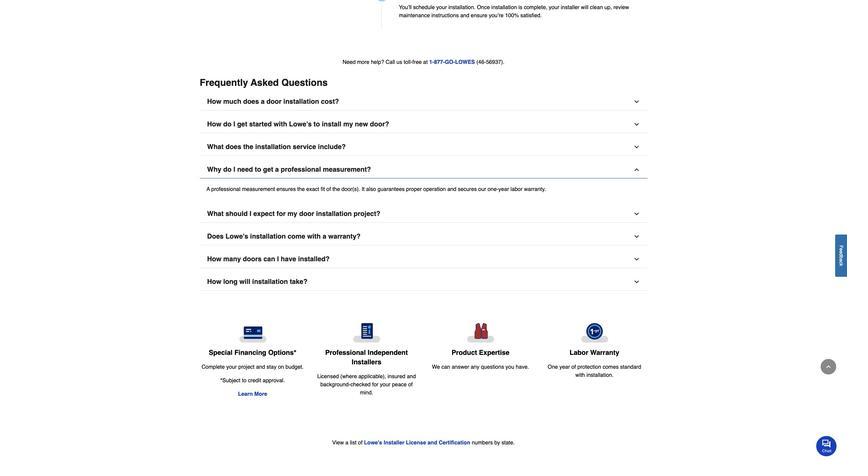 Task type: vqa. For each thing, say whether or not it's contained in the screenshot.
any
yes



Task type: describe. For each thing, give the bounding box(es) containing it.
once
[[477, 4, 490, 10]]

need
[[343, 59, 356, 65]]

certification
[[439, 440, 470, 446]]

learn more link
[[238, 391, 267, 397]]

installers
[[352, 358, 381, 366]]

chevron down image for how much does a door installation cost?
[[633, 98, 640, 105]]

started
[[249, 120, 272, 128]]

does lowe's installation come with a warranty? button
[[200, 228, 647, 245]]

a down frequently asked questions
[[261, 98, 265, 105]]

get inside the why do i need to get a professional measurement? button
[[263, 166, 273, 173]]

installation. inside "one year of protection comes standard with installation."
[[587, 372, 614, 378]]

installation inside "button"
[[250, 233, 286, 240]]

how for how many doors can i have installed?
[[207, 255, 221, 263]]

protection
[[578, 364, 601, 370]]

year inside "one year of protection comes standard with installation."
[[559, 364, 570, 370]]

by
[[494, 440, 500, 446]]

standard
[[620, 364, 641, 370]]

stay
[[267, 364, 277, 370]]

installation down questions
[[283, 98, 319, 105]]

what should i expect for my door installation project?
[[207, 210, 380, 218]]

to inside the how do i get started with lowe's to install my new door? 'button'
[[314, 120, 320, 128]]

professional inside button
[[281, 166, 321, 173]]

chevron down image inside what does the installation service include? button
[[633, 144, 640, 150]]

a up the ensures
[[275, 166, 279, 173]]

i for get
[[233, 120, 235, 128]]

cost?
[[321, 98, 339, 105]]

complete your project and stay on budget.
[[202, 364, 304, 370]]

complete
[[202, 364, 225, 370]]

insured
[[388, 374, 405, 380]]

complete,
[[524, 4, 547, 10]]

what for what should i expect for my door installation project?
[[207, 210, 224, 218]]

does
[[207, 233, 224, 240]]

much
[[223, 98, 241, 105]]

the inside what does the installation service include? button
[[243, 143, 253, 151]]

one-
[[488, 186, 498, 192]]

come
[[288, 233, 305, 240]]

install
[[322, 120, 341, 128]]

lowes
[[455, 59, 475, 65]]

with inside 'button'
[[274, 120, 287, 128]]

and left stay
[[256, 364, 265, 370]]

you're
[[489, 13, 504, 19]]

mind.
[[360, 390, 373, 396]]

operation
[[423, 186, 446, 192]]

with inside "one year of protection comes standard with installation."
[[575, 372, 585, 378]]

56937).
[[486, 59, 504, 65]]

special
[[209, 349, 233, 357]]

product expertise
[[452, 349, 509, 357]]

measurement
[[242, 186, 275, 192]]

financing
[[234, 349, 266, 357]]

licensed (where applicable), insured and background-checked for your peace of mind.
[[317, 374, 416, 396]]

how many doors can i have installed?
[[207, 255, 330, 263]]

view
[[332, 440, 344, 446]]

a professional measurement ensures the exact fit of the door(s). it also guarantees proper operation and secures our one-year labor warranty.
[[206, 186, 546, 192]]

state.
[[502, 440, 515, 446]]

approval.
[[263, 378, 285, 384]]

have
[[281, 255, 296, 263]]

labor
[[570, 349, 588, 357]]

warranty
[[590, 349, 619, 357]]

review
[[613, 4, 629, 10]]

1 e from the top
[[839, 248, 844, 251]]

how much does a door installation cost?
[[207, 98, 339, 105]]

labor
[[511, 186, 523, 192]]

need
[[237, 166, 253, 173]]

project?
[[354, 210, 380, 218]]

installation inside you'll schedule your installation. once installation is complete, your installer will clean up, review maintenance instructions and ensure you're 100% satisfied.
[[491, 4, 517, 10]]

clean
[[590, 4, 603, 10]]

i left have
[[277, 255, 279, 263]]

f e e d b a c k
[[839, 245, 844, 266]]

and inside you'll schedule your installation. once installation is complete, your installer will clean up, review maintenance instructions and ensure you're 100% satisfied.
[[460, 13, 469, 19]]

special financing options*
[[209, 349, 296, 357]]

installed?
[[298, 255, 330, 263]]

we can answer any questions you have.
[[432, 364, 529, 370]]

chevron down image for door
[[633, 211, 640, 217]]

background-
[[320, 382, 350, 388]]

our
[[478, 186, 486, 192]]

chevron down image for warranty?
[[633, 233, 640, 240]]

also
[[366, 186, 376, 192]]

a
[[206, 186, 210, 192]]

independent
[[368, 349, 408, 357]]

questions
[[481, 364, 504, 370]]

your up instructions
[[436, 4, 447, 10]]

i for expect
[[250, 210, 251, 218]]

why
[[207, 166, 221, 173]]

installer
[[384, 440, 404, 446]]

what does the installation service include? button
[[200, 139, 647, 156]]

to inside the why do i need to get a professional measurement? button
[[255, 166, 261, 173]]

labor warranty
[[570, 349, 619, 357]]

more
[[357, 59, 369, 65]]

any
[[471, 364, 479, 370]]

how for how do i get started with lowe's to install my new door?
[[207, 120, 221, 128]]

do for why
[[223, 166, 232, 173]]

my inside 'button'
[[343, 120, 353, 128]]

credit
[[248, 378, 261, 384]]

chevron up image
[[633, 166, 640, 173]]

exact
[[306, 186, 319, 192]]

how much does a door installation cost? button
[[200, 93, 647, 111]]

lowe's inside 'button'
[[289, 120, 312, 128]]

schedule
[[413, 4, 435, 10]]

chevron down image for installed?
[[633, 256, 640, 263]]

how for how long will installation take?
[[207, 278, 221, 286]]

it
[[362, 186, 365, 192]]

chevron down image inside the how long will installation take? button
[[633, 279, 640, 285]]

licensed
[[317, 374, 339, 380]]

c
[[839, 261, 844, 264]]

how long will installation take? button
[[200, 273, 647, 291]]

does inside what does the installation service include? button
[[226, 143, 241, 151]]

(46-
[[476, 59, 486, 65]]

d
[[839, 254, 844, 256]]

chevron up image
[[825, 364, 832, 370]]

project
[[238, 364, 255, 370]]

have.
[[516, 364, 529, 370]]

what should i expect for my door installation project? button
[[200, 206, 647, 223]]

1 horizontal spatial door
[[299, 210, 314, 218]]

1 horizontal spatial the
[[297, 186, 305, 192]]

a inside "button"
[[323, 233, 326, 240]]

2 horizontal spatial the
[[332, 186, 340, 192]]

of right fit
[[326, 186, 331, 192]]



Task type: locate. For each thing, give the bounding box(es) containing it.
installation up how many doors can i have installed?
[[250, 233, 286, 240]]

installation up 100%
[[491, 4, 517, 10]]

scroll to top element
[[821, 359, 836, 375]]

with down protection
[[575, 372, 585, 378]]

0 horizontal spatial lowe's
[[226, 233, 248, 240]]

1 horizontal spatial year
[[559, 364, 570, 370]]

for right expect
[[277, 210, 286, 218]]

chevron down image
[[633, 144, 640, 150], [633, 211, 640, 217], [633, 233, 640, 240], [633, 256, 640, 263], [633, 279, 640, 285]]

0 vertical spatial to
[[314, 120, 320, 128]]

comes
[[603, 364, 619, 370]]

2 horizontal spatial to
[[314, 120, 320, 128]]

proper
[[406, 186, 422, 192]]

the right fit
[[332, 186, 340, 192]]

chevron down image inside does lowe's installation come with a warranty? "button"
[[633, 233, 640, 240]]

measurement?
[[323, 166, 371, 173]]

the up need
[[243, 143, 253, 151]]

installer
[[561, 4, 580, 10]]

to left the install
[[314, 120, 320, 128]]

do down much
[[223, 120, 232, 128]]

0 horizontal spatial to
[[242, 378, 246, 384]]

does right much
[[243, 98, 259, 105]]

view a list of lowe's installer license and certification numbers by state.
[[332, 440, 515, 446]]

professional down service
[[281, 166, 321, 173]]

2 chevron down image from the top
[[633, 121, 640, 128]]

my up come
[[288, 210, 297, 218]]

chat invite button image
[[816, 436, 837, 456]]

door(s).
[[341, 186, 360, 192]]

your up *subject
[[226, 364, 237, 370]]

0 vertical spatial chevron down image
[[633, 98, 640, 105]]

does inside the 'how much does a door installation cost?' button
[[243, 98, 259, 105]]

5 chevron down image from the top
[[633, 279, 640, 285]]

frequently asked questions
[[200, 77, 328, 88]]

2 e from the top
[[839, 251, 844, 254]]

with inside "button"
[[307, 233, 321, 240]]

i inside 'button'
[[233, 120, 235, 128]]

0 horizontal spatial the
[[243, 143, 253, 151]]

lowe's inside "button"
[[226, 233, 248, 240]]

year right one
[[559, 364, 570, 370]]

get left started
[[237, 120, 247, 128]]

1 vertical spatial professional
[[211, 186, 240, 192]]

get up measurement
[[263, 166, 273, 173]]

0 vertical spatial lowe's
[[289, 120, 312, 128]]

include?
[[318, 143, 346, 151]]

1 horizontal spatial with
[[307, 233, 321, 240]]

1 horizontal spatial for
[[372, 382, 378, 388]]

1 vertical spatial door
[[299, 210, 314, 218]]

your left installer
[[549, 4, 559, 10]]

0 horizontal spatial with
[[274, 120, 287, 128]]

what for what does the installation service include?
[[207, 143, 224, 151]]

0 vertical spatial year
[[498, 186, 509, 192]]

lowe's right does
[[226, 233, 248, 240]]

i left need
[[233, 166, 235, 173]]

installation up warranty?
[[316, 210, 352, 218]]

an icon of the number 3. image
[[313, 0, 388, 30]]

get inside the how do i get started with lowe's to install my new door? 'button'
[[237, 120, 247, 128]]

how long will installation take?
[[207, 278, 307, 286]]

1 vertical spatial does
[[226, 143, 241, 151]]

2 how from the top
[[207, 120, 221, 128]]

(where
[[340, 374, 357, 380]]

chevron down image inside the 'how much does a door installation cost?' button
[[633, 98, 640, 105]]

for inside button
[[277, 210, 286, 218]]

of right peace
[[408, 382, 413, 388]]

is
[[518, 4, 522, 10]]

0 vertical spatial for
[[277, 210, 286, 218]]

will left clean
[[581, 4, 589, 10]]

1 vertical spatial year
[[559, 364, 570, 370]]

product
[[452, 349, 477, 357]]

a dark blue credit card icon. image
[[201, 323, 304, 343]]

1 horizontal spatial to
[[255, 166, 261, 173]]

at
[[423, 59, 428, 65]]

0 vertical spatial do
[[223, 120, 232, 128]]

we
[[432, 364, 440, 370]]

i for need
[[233, 166, 235, 173]]

how
[[207, 98, 221, 105], [207, 120, 221, 128], [207, 255, 221, 263], [207, 278, 221, 286]]

0 horizontal spatial for
[[277, 210, 286, 218]]

learn more
[[238, 391, 267, 397]]

satisfied.
[[520, 13, 542, 19]]

e
[[839, 248, 844, 251], [839, 251, 844, 254]]

one
[[548, 364, 558, 370]]

on
[[278, 364, 284, 370]]

0 horizontal spatial get
[[237, 120, 247, 128]]

k
[[839, 264, 844, 266]]

why do i need to get a professional measurement? button
[[200, 161, 647, 178]]

of down the labor
[[571, 364, 576, 370]]

how do i get started with lowe's to install my new door?
[[207, 120, 389, 128]]

can inside button
[[263, 255, 275, 263]]

fit
[[321, 186, 325, 192]]

chevron down image inside what should i expect for my door installation project? button
[[633, 211, 640, 217]]

1 vertical spatial my
[[288, 210, 297, 218]]

you'll
[[399, 4, 412, 10]]

toll-
[[404, 59, 412, 65]]

will inside button
[[239, 278, 250, 286]]

installation down how many doors can i have installed?
[[252, 278, 288, 286]]

of inside "one year of protection comes standard with installation."
[[571, 364, 576, 370]]

2 do from the top
[[223, 166, 232, 173]]

learn
[[238, 391, 253, 397]]

0 vertical spatial installation.
[[448, 4, 475, 10]]

professional
[[281, 166, 321, 173], [211, 186, 240, 192]]

f
[[839, 245, 844, 248]]

0 vertical spatial professional
[[281, 166, 321, 173]]

how inside 'button'
[[207, 120, 221, 128]]

of inside licensed (where applicable), insured and background-checked for your peace of mind.
[[408, 382, 413, 388]]

my left new
[[343, 120, 353, 128]]

questions
[[281, 77, 328, 88]]

1 chevron down image from the top
[[633, 144, 640, 150]]

will right the long
[[239, 278, 250, 286]]

asked
[[251, 77, 279, 88]]

0 horizontal spatial can
[[263, 255, 275, 263]]

do inside the how do i get started with lowe's to install my new door? 'button'
[[223, 120, 232, 128]]

to right need
[[255, 166, 261, 173]]

license
[[406, 440, 426, 446]]

a left list
[[345, 440, 348, 446]]

can right we
[[442, 364, 450, 370]]

should
[[226, 210, 248, 218]]

installation down started
[[255, 143, 291, 151]]

0 horizontal spatial door
[[267, 98, 282, 105]]

professional independent installers
[[325, 349, 408, 366]]

chevron down image for how do i get started with lowe's to install my new door?
[[633, 121, 640, 128]]

guarantees
[[378, 186, 405, 192]]

of right list
[[358, 440, 363, 446]]

1 what from the top
[[207, 143, 224, 151]]

does up need
[[226, 143, 241, 151]]

does
[[243, 98, 259, 105], [226, 143, 241, 151]]

chevron down image
[[633, 98, 640, 105], [633, 121, 640, 128]]

lowe's right list
[[364, 440, 382, 446]]

professional
[[325, 349, 366, 357]]

1 horizontal spatial get
[[263, 166, 273, 173]]

a blue 1-year labor warranty icon. image
[[543, 323, 646, 343]]

2 what from the top
[[207, 210, 224, 218]]

*subject to credit approval.
[[220, 378, 285, 384]]

1 horizontal spatial does
[[243, 98, 259, 105]]

installation
[[491, 4, 517, 10], [283, 98, 319, 105], [255, 143, 291, 151], [316, 210, 352, 218], [250, 233, 286, 240], [252, 278, 288, 286]]

0 vertical spatial what
[[207, 143, 224, 151]]

can
[[263, 255, 275, 263], [442, 364, 450, 370]]

and left "secures"
[[447, 186, 456, 192]]

up,
[[604, 4, 612, 10]]

1 vertical spatial installation.
[[587, 372, 614, 378]]

my inside button
[[288, 210, 297, 218]]

2 vertical spatial with
[[575, 372, 585, 378]]

a lowe's red vest icon. image
[[429, 323, 532, 343]]

1 vertical spatial lowe's
[[226, 233, 248, 240]]

how inside button
[[207, 278, 221, 286]]

1 vertical spatial to
[[255, 166, 261, 173]]

2 chevron down image from the top
[[633, 211, 640, 217]]

0 horizontal spatial year
[[498, 186, 509, 192]]

i down much
[[233, 120, 235, 128]]

1 vertical spatial chevron down image
[[633, 121, 640, 128]]

installation. inside you'll schedule your installation. once installation is complete, your installer will clean up, review maintenance instructions and ensure you're 100% satisfied.
[[448, 4, 475, 10]]

checked
[[350, 382, 371, 388]]

year left labor
[[498, 186, 509, 192]]

your down insured
[[380, 382, 390, 388]]

for inside licensed (where applicable), insured and background-checked for your peace of mind.
[[372, 382, 378, 388]]

with right started
[[274, 120, 287, 128]]

do for how
[[223, 120, 232, 128]]

long
[[223, 278, 238, 286]]

can right the doors
[[263, 255, 275, 263]]

lowe's installer license and certification link
[[364, 440, 470, 446]]

ensures
[[277, 186, 296, 192]]

will inside you'll schedule your installation. once installation is complete, your installer will clean up, review maintenance instructions and ensure you're 100% satisfied.
[[581, 4, 589, 10]]

how do i get started with lowe's to install my new door? button
[[200, 116, 647, 133]]

and left ensure
[[460, 13, 469, 19]]

0 vertical spatial my
[[343, 120, 353, 128]]

and inside licensed (where applicable), insured and background-checked for your peace of mind.
[[407, 374, 416, 380]]

a up "k"
[[839, 259, 844, 261]]

a left warranty?
[[323, 233, 326, 240]]

e up d at the right
[[839, 248, 844, 251]]

door down asked
[[267, 98, 282, 105]]

installation. up instructions
[[448, 4, 475, 10]]

1 vertical spatial will
[[239, 278, 250, 286]]

answer
[[452, 364, 469, 370]]

2 vertical spatial to
[[242, 378, 246, 384]]

to left credit
[[242, 378, 246, 384]]

1 do from the top
[[223, 120, 232, 128]]

0 horizontal spatial does
[[226, 143, 241, 151]]

how inside button
[[207, 255, 221, 263]]

new
[[355, 120, 368, 128]]

budget.
[[286, 364, 304, 370]]

warranty.
[[524, 186, 546, 192]]

chevron down image inside the how do i get started with lowe's to install my new door? 'button'
[[633, 121, 640, 128]]

does lowe's installation come with a warranty?
[[207, 233, 361, 240]]

1 vertical spatial what
[[207, 210, 224, 218]]

how for how much does a door installation cost?
[[207, 98, 221, 105]]

what up why
[[207, 143, 224, 151]]

100%
[[505, 13, 519, 19]]

professional right a
[[211, 186, 240, 192]]

what left should at top left
[[207, 210, 224, 218]]

installation inside button
[[252, 278, 288, 286]]

do inside the why do i need to get a professional measurement? button
[[223, 166, 232, 173]]

list
[[350, 440, 357, 446]]

your
[[436, 4, 447, 10], [549, 4, 559, 10], [226, 364, 237, 370], [380, 382, 390, 388]]

many
[[223, 255, 241, 263]]

what does the installation service include?
[[207, 143, 346, 151]]

0 horizontal spatial installation.
[[448, 4, 475, 10]]

maintenance
[[399, 13, 430, 19]]

2 horizontal spatial with
[[575, 372, 585, 378]]

0 horizontal spatial professional
[[211, 186, 240, 192]]

1 vertical spatial get
[[263, 166, 273, 173]]

0 horizontal spatial will
[[239, 278, 250, 286]]

help?
[[371, 59, 384, 65]]

0 vertical spatial with
[[274, 120, 287, 128]]

do right why
[[223, 166, 232, 173]]

1 horizontal spatial professional
[[281, 166, 321, 173]]

and right license
[[428, 440, 437, 446]]

1 vertical spatial can
[[442, 364, 450, 370]]

why do i need to get a professional measurement?
[[207, 166, 371, 173]]

applicable),
[[358, 374, 386, 380]]

877-
[[434, 59, 445, 65]]

0 vertical spatial get
[[237, 120, 247, 128]]

0 vertical spatial can
[[263, 255, 275, 263]]

1 vertical spatial do
[[223, 166, 232, 173]]

chevron down image inside the how many doors can i have installed? button
[[633, 256, 640, 263]]

0 vertical spatial will
[[581, 4, 589, 10]]

the
[[243, 143, 253, 151], [297, 186, 305, 192], [332, 186, 340, 192]]

your inside licensed (where applicable), insured and background-checked for your peace of mind.
[[380, 382, 390, 388]]

1 vertical spatial with
[[307, 233, 321, 240]]

door
[[267, 98, 282, 105], [299, 210, 314, 218]]

0 vertical spatial does
[[243, 98, 259, 105]]

1 vertical spatial for
[[372, 382, 378, 388]]

and right insured
[[407, 374, 416, 380]]

b
[[839, 256, 844, 259]]

a dark blue background check icon. image
[[315, 323, 418, 343]]

1 horizontal spatial will
[[581, 4, 589, 10]]

doors
[[243, 255, 262, 263]]

0 vertical spatial door
[[267, 98, 282, 105]]

1 horizontal spatial my
[[343, 120, 353, 128]]

door up come
[[299, 210, 314, 218]]

installation. down protection
[[587, 372, 614, 378]]

1 horizontal spatial lowe's
[[289, 120, 312, 128]]

1 horizontal spatial installation.
[[587, 372, 614, 378]]

frequently
[[200, 77, 248, 88]]

4 chevron down image from the top
[[633, 256, 640, 263]]

1 horizontal spatial can
[[442, 364, 450, 370]]

with right come
[[307, 233, 321, 240]]

1 chevron down image from the top
[[633, 98, 640, 105]]

options*
[[268, 349, 296, 357]]

1 how from the top
[[207, 98, 221, 105]]

lowe's up service
[[289, 120, 312, 128]]

e up b
[[839, 251, 844, 254]]

i left expect
[[250, 210, 251, 218]]

4 how from the top
[[207, 278, 221, 286]]

0 horizontal spatial my
[[288, 210, 297, 218]]

the left exact
[[297, 186, 305, 192]]

3 how from the top
[[207, 255, 221, 263]]

2 horizontal spatial lowe's
[[364, 440, 382, 446]]

instructions
[[431, 13, 459, 19]]

*subject
[[220, 378, 240, 384]]

for down applicable),
[[372, 382, 378, 388]]

2 vertical spatial lowe's
[[364, 440, 382, 446]]

how inside the 'how much does a door installation cost?' button
[[207, 98, 221, 105]]

call
[[386, 59, 395, 65]]

3 chevron down image from the top
[[633, 233, 640, 240]]



